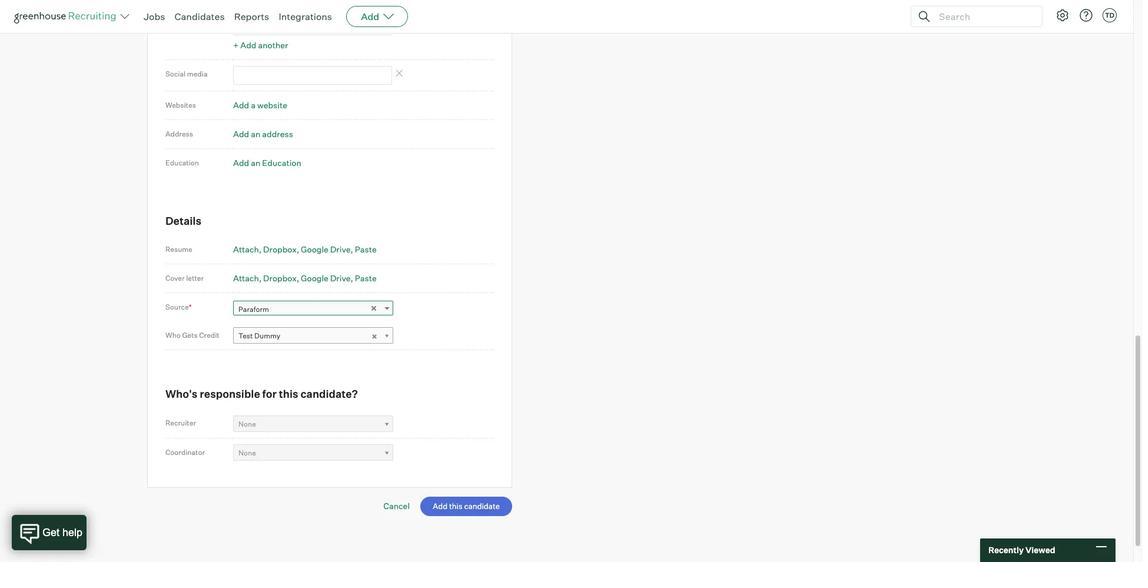 Task type: locate. For each thing, give the bounding box(es) containing it.
paste for cover letter
[[355, 274, 377, 284]]

recruiter
[[166, 419, 196, 428]]

1 vertical spatial none link
[[233, 445, 393, 462]]

1 vertical spatial none
[[239, 449, 256, 458]]

configure image
[[1056, 8, 1070, 22]]

reports
[[234, 11, 269, 22]]

integrations
[[279, 11, 332, 22]]

add button
[[346, 6, 408, 27]]

1 google drive link from the top
[[301, 245, 353, 255]]

2 google from the top
[[301, 274, 329, 284]]

paste
[[355, 245, 377, 255], [355, 274, 377, 284]]

none link for coordinator
[[233, 445, 393, 462]]

test dummy link
[[233, 328, 393, 345]]

1 paste from the top
[[355, 245, 377, 255]]

attach link
[[233, 245, 262, 255], [233, 274, 262, 284]]

another
[[258, 40, 288, 50]]

2 attach from the top
[[233, 274, 259, 284]]

1 vertical spatial attach dropbox google drive paste
[[233, 274, 377, 284]]

0 vertical spatial attach
[[233, 245, 259, 255]]

add left work
[[361, 11, 379, 22]]

1 vertical spatial paste link
[[355, 274, 377, 284]]

None submit
[[421, 497, 512, 517]]

add an address link
[[233, 129, 293, 139]]

attach for cover letter
[[233, 274, 259, 284]]

0 vertical spatial attach dropbox google drive paste
[[233, 245, 377, 255]]

google for resume
[[301, 245, 329, 255]]

2 dropbox link from the top
[[263, 274, 299, 284]]

1 vertical spatial google drive link
[[301, 274, 353, 284]]

test dummy
[[239, 332, 281, 341]]

2 paste from the top
[[355, 274, 377, 284]]

dropbox link for resume
[[263, 245, 299, 255]]

drive
[[330, 245, 351, 255], [330, 274, 351, 284]]

an left the address
[[251, 129, 261, 139]]

website
[[257, 100, 287, 110]]

attach for resume
[[233, 245, 259, 255]]

1 none from the top
[[239, 420, 256, 429]]

2 dropbox from the top
[[263, 274, 297, 284]]

an for address
[[251, 129, 261, 139]]

1 dropbox from the top
[[263, 245, 297, 255]]

1 vertical spatial an
[[251, 158, 261, 168]]

credit
[[199, 331, 220, 340]]

None text field
[[233, 66, 392, 85]]

add
[[361, 11, 379, 22], [240, 40, 256, 50], [233, 100, 249, 110], [233, 129, 249, 139], [233, 158, 249, 168]]

paste link
[[355, 245, 377, 255], [355, 274, 377, 284]]

reports link
[[234, 11, 269, 22]]

0 vertical spatial google
[[301, 245, 329, 255]]

attach dropbox google drive paste
[[233, 245, 377, 255], [233, 274, 377, 284]]

add an address
[[233, 129, 293, 139]]

add right +
[[240, 40, 256, 50]]

this
[[279, 388, 298, 401]]

who
[[166, 331, 181, 340]]

education down the address
[[262, 158, 301, 168]]

1 paste link from the top
[[355, 245, 377, 255]]

attach
[[233, 245, 259, 255], [233, 274, 259, 284]]

0 vertical spatial none link
[[233, 416, 393, 433]]

1 dropbox link from the top
[[263, 245, 299, 255]]

0 vertical spatial dropbox link
[[263, 245, 299, 255]]

google
[[301, 245, 329, 255], [301, 274, 329, 284]]

0 vertical spatial attach link
[[233, 245, 262, 255]]

0 vertical spatial google drive link
[[301, 245, 353, 255]]

recently viewed
[[989, 546, 1056, 556]]

dropbox
[[263, 245, 297, 255], [263, 274, 297, 284]]

+ add another link
[[233, 40, 288, 50]]

none link
[[233, 416, 393, 433], [233, 445, 393, 462]]

recently
[[989, 546, 1024, 556]]

1 vertical spatial drive
[[330, 274, 351, 284]]

add a website link
[[233, 100, 287, 110]]

2 paste link from the top
[[355, 274, 377, 284]]

jobs
[[144, 11, 165, 22]]

jobs link
[[144, 11, 165, 22]]

2 none from the top
[[239, 449, 256, 458]]

details
[[166, 214, 202, 227]]

1 vertical spatial dropbox link
[[263, 274, 299, 284]]

td button
[[1101, 6, 1120, 25]]

+
[[233, 40, 239, 50]]

0 vertical spatial dropbox
[[263, 245, 297, 255]]

2 none link from the top
[[233, 445, 393, 462]]

cover
[[166, 274, 185, 283]]

add an education link
[[233, 158, 301, 168]]

0 vertical spatial drive
[[330, 245, 351, 255]]

1 vertical spatial dropbox
[[263, 274, 297, 284]]

candidates link
[[175, 11, 225, 22]]

0 vertical spatial an
[[251, 129, 261, 139]]

1 vertical spatial paste
[[355, 274, 377, 284]]

1 vertical spatial attach
[[233, 274, 259, 284]]

who gets credit
[[166, 331, 220, 340]]

1 vertical spatial attach link
[[233, 274, 262, 284]]

add left a
[[233, 100, 249, 110]]

1 vertical spatial google
[[301, 274, 329, 284]]

1 an from the top
[[251, 129, 261, 139]]

attach dropbox google drive paste for resume
[[233, 245, 377, 255]]

1 attach link from the top
[[233, 245, 262, 255]]

an down add an address link
[[251, 158, 261, 168]]

cover letter
[[166, 274, 204, 283]]

0 vertical spatial none
[[239, 420, 256, 429]]

google drive link
[[301, 245, 353, 255], [301, 274, 353, 284]]

none
[[239, 420, 256, 429], [239, 449, 256, 458]]

2 attach link from the top
[[233, 274, 262, 284]]

2 drive from the top
[[330, 274, 351, 284]]

address
[[262, 129, 293, 139]]

1 attach from the top
[[233, 245, 259, 255]]

1 google from the top
[[301, 245, 329, 255]]

2 google drive link from the top
[[301, 274, 353, 284]]

education
[[262, 158, 301, 168], [166, 158, 199, 167]]

1 attach dropbox google drive paste from the top
[[233, 245, 377, 255]]

*
[[189, 303, 192, 312]]

dropbox link
[[263, 245, 299, 255], [263, 274, 299, 284]]

dummy
[[255, 332, 281, 341]]

0 vertical spatial paste
[[355, 245, 377, 255]]

cancel link
[[384, 501, 410, 512]]

0 vertical spatial paste link
[[355, 245, 377, 255]]

an
[[251, 129, 261, 139], [251, 158, 261, 168]]

add inside popup button
[[361, 11, 379, 22]]

1 none link from the top
[[233, 416, 393, 433]]

None file field
[[14, 540, 163, 552], [0, 555, 149, 563], [14, 540, 163, 552], [0, 555, 149, 563]]

attach dropbox google drive paste for cover letter
[[233, 274, 377, 284]]

2 an from the top
[[251, 158, 261, 168]]

attach link for resume
[[233, 245, 262, 255]]

drive for resume
[[330, 245, 351, 255]]

add down add a website
[[233, 129, 249, 139]]

2 attach dropbox google drive paste from the top
[[233, 274, 377, 284]]

education down 'address'
[[166, 158, 199, 167]]

add for add
[[361, 11, 379, 22]]

candidates
[[175, 11, 225, 22]]

None text field
[[233, 16, 392, 35]]

1 drive from the top
[[330, 245, 351, 255]]

add down add an address link
[[233, 158, 249, 168]]



Task type: describe. For each thing, give the bounding box(es) containing it.
websites
[[166, 101, 196, 110]]

coordinator
[[166, 448, 205, 457]]

td button
[[1103, 8, 1117, 22]]

work link
[[398, 17, 463, 34]]

none for coordinator
[[239, 449, 256, 458]]

paraform link
[[233, 301, 393, 318]]

viewed
[[1026, 546, 1056, 556]]

responsible
[[200, 388, 260, 401]]

media
[[187, 69, 208, 78]]

google for cover letter
[[301, 274, 329, 284]]

social media
[[166, 69, 208, 78]]

paste link for cover letter
[[355, 274, 377, 284]]

work
[[403, 21, 421, 30]]

social
[[166, 69, 186, 78]]

paste for resume
[[355, 245, 377, 255]]

email
[[166, 20, 184, 28]]

integrations link
[[279, 11, 332, 22]]

who's responsible for this candidate?
[[166, 388, 358, 401]]

dropbox for cover letter
[[263, 274, 297, 284]]

dropbox link for cover letter
[[263, 274, 299, 284]]

td
[[1106, 11, 1115, 19]]

candidate?
[[301, 388, 358, 401]]

add a website
[[233, 100, 287, 110]]

for
[[262, 388, 277, 401]]

none for recruiter
[[239, 420, 256, 429]]

resume
[[166, 245, 193, 254]]

add for add a website
[[233, 100, 249, 110]]

dropbox for resume
[[263, 245, 297, 255]]

letter
[[186, 274, 204, 283]]

paste link for resume
[[355, 245, 377, 255]]

attach link for cover letter
[[233, 274, 262, 284]]

0 horizontal spatial education
[[166, 158, 199, 167]]

drive for cover letter
[[330, 274, 351, 284]]

none link for recruiter
[[233, 416, 393, 433]]

source *
[[166, 303, 192, 312]]

who's
[[166, 388, 198, 401]]

gets
[[182, 331, 198, 340]]

cancel
[[384, 501, 410, 512]]

add for add an address
[[233, 129, 249, 139]]

google drive link for cover letter
[[301, 274, 353, 284]]

1 horizontal spatial education
[[262, 158, 301, 168]]

google drive link for resume
[[301, 245, 353, 255]]

test
[[239, 332, 253, 341]]

add an education
[[233, 158, 301, 168]]

address
[[166, 130, 193, 138]]

an for education
[[251, 158, 261, 168]]

+ add another
[[233, 40, 288, 50]]

Search text field
[[937, 8, 1032, 25]]

paraform
[[239, 305, 269, 314]]

source
[[166, 303, 189, 312]]

a
[[251, 100, 256, 110]]

add for add an education
[[233, 158, 249, 168]]

greenhouse recruiting image
[[14, 9, 120, 24]]



Task type: vqa. For each thing, say whether or not it's contained in the screenshot.
History to the right
no



